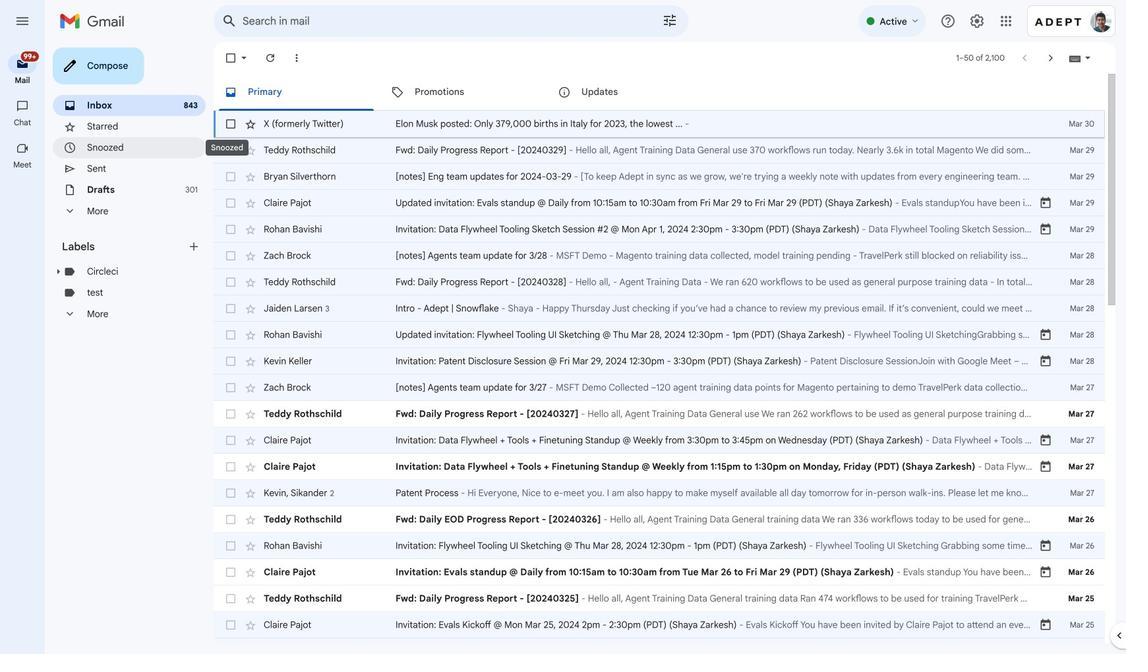 Task type: describe. For each thing, give the bounding box(es) containing it.
settings image
[[970, 13, 986, 29]]

2 calendar event image from the top
[[1040, 355, 1053, 368]]

4 row from the top
[[214, 190, 1106, 216]]

older image
[[1045, 51, 1058, 65]]

2 row from the top
[[214, 137, 1106, 164]]

refresh image
[[264, 51, 277, 65]]

12 row from the top
[[214, 401, 1106, 428]]

8 row from the top
[[214, 296, 1106, 322]]

calendar event image for fifth row from the bottom of the page
[[1040, 540, 1053, 553]]

main menu image
[[15, 13, 30, 29]]

calendar event image for fourth row from the top
[[1040, 197, 1053, 210]]

more email options image
[[290, 51, 304, 65]]

7 row from the top
[[214, 269, 1106, 296]]

1 row from the top
[[214, 111, 1106, 137]]

21 row from the top
[[214, 639, 1106, 655]]

calendar event image for 18th row
[[1040, 566, 1053, 579]]

17 row from the top
[[214, 533, 1106, 560]]

3 calendar event image from the top
[[1040, 461, 1053, 474]]

toolbar inside row
[[996, 144, 1102, 157]]

gmail image
[[59, 8, 131, 34]]

10 row from the top
[[214, 348, 1106, 375]]



Task type: vqa. For each thing, say whether or not it's contained in the screenshot.
Indent less ‪(⌘[)‬ ICON
no



Task type: locate. For each thing, give the bounding box(es) containing it.
2 vertical spatial calendar event image
[[1040, 461, 1053, 474]]

3 row from the top
[[214, 164, 1106, 190]]

15 row from the top
[[214, 480, 1106, 507]]

None checkbox
[[224, 51, 238, 65], [224, 144, 238, 157], [224, 197, 238, 210], [224, 223, 238, 236], [224, 249, 238, 263], [224, 355, 238, 368], [224, 487, 238, 500], [224, 513, 238, 527], [224, 51, 238, 65], [224, 144, 238, 157], [224, 197, 238, 210], [224, 223, 238, 236], [224, 249, 238, 263], [224, 355, 238, 368], [224, 487, 238, 500], [224, 513, 238, 527]]

Search in mail text field
[[243, 15, 626, 28]]

search in mail image
[[218, 9, 241, 33]]

1 vertical spatial calendar event image
[[1040, 355, 1053, 368]]

2 calendar event image from the top
[[1040, 223, 1053, 236]]

advanced search options image
[[657, 7, 684, 34]]

primary tab
[[214, 74, 379, 111]]

calendar event image
[[1040, 329, 1053, 342], [1040, 355, 1053, 368], [1040, 461, 1053, 474]]

tab list
[[214, 74, 1106, 111]]

5 calendar event image from the top
[[1040, 566, 1053, 579]]

19 row from the top
[[214, 586, 1106, 612]]

calendar event image for 13th row
[[1040, 434, 1053, 447]]

None checkbox
[[224, 117, 238, 131], [224, 170, 238, 183], [224, 276, 238, 289], [224, 302, 238, 315], [224, 329, 238, 342], [224, 381, 238, 395], [224, 408, 238, 421], [224, 434, 238, 447], [224, 461, 238, 474], [224, 540, 238, 553], [224, 566, 238, 579], [224, 593, 238, 606], [224, 619, 238, 632], [224, 117, 238, 131], [224, 170, 238, 183], [224, 276, 238, 289], [224, 302, 238, 315], [224, 329, 238, 342], [224, 381, 238, 395], [224, 408, 238, 421], [224, 434, 238, 447], [224, 461, 238, 474], [224, 540, 238, 553], [224, 566, 238, 579], [224, 593, 238, 606], [224, 619, 238, 632]]

support image
[[941, 13, 957, 29]]

3 calendar event image from the top
[[1040, 434, 1053, 447]]

Search in mail search field
[[214, 5, 689, 37]]

0 vertical spatial calendar event image
[[1040, 329, 1053, 342]]

1 calendar event image from the top
[[1040, 329, 1053, 342]]

promotions tab
[[381, 74, 547, 111]]

main content
[[214, 74, 1106, 655]]

18 row from the top
[[214, 560, 1106, 586]]

4 calendar event image from the top
[[1040, 540, 1053, 553]]

tooltip
[[206, 133, 249, 162]]

calendar event image
[[1040, 197, 1053, 210], [1040, 223, 1053, 236], [1040, 434, 1053, 447], [1040, 540, 1053, 553], [1040, 566, 1053, 579]]

heading
[[0, 75, 45, 86], [0, 117, 45, 128], [0, 160, 45, 170], [62, 240, 187, 253]]

navigation
[[0, 42, 46, 655]]

5 row from the top
[[214, 216, 1106, 243]]

20 row from the top
[[214, 612, 1106, 639]]

11 row from the top
[[214, 375, 1106, 401]]

16 row from the top
[[214, 507, 1106, 533]]

6 row from the top
[[214, 243, 1106, 269]]

14 row from the top
[[214, 454, 1106, 480]]

calendar event image for 17th row from the bottom
[[1040, 223, 1053, 236]]

row
[[214, 111, 1106, 137], [214, 137, 1106, 164], [214, 164, 1106, 190], [214, 190, 1106, 216], [214, 216, 1106, 243], [214, 243, 1106, 269], [214, 269, 1106, 296], [214, 296, 1106, 322], [214, 322, 1106, 348], [214, 348, 1106, 375], [214, 375, 1106, 401], [214, 401, 1106, 428], [214, 428, 1106, 454], [214, 454, 1106, 480], [214, 480, 1106, 507], [214, 507, 1106, 533], [214, 533, 1106, 560], [214, 560, 1106, 586], [214, 586, 1106, 612], [214, 612, 1106, 639], [214, 639, 1106, 655]]

updates tab
[[548, 74, 714, 111]]

9 row from the top
[[214, 322, 1106, 348]]

toolbar
[[996, 144, 1102, 157]]

1 calendar event image from the top
[[1040, 197, 1053, 210]]

13 row from the top
[[214, 428, 1106, 454]]

select input tool image
[[1085, 53, 1093, 63]]



